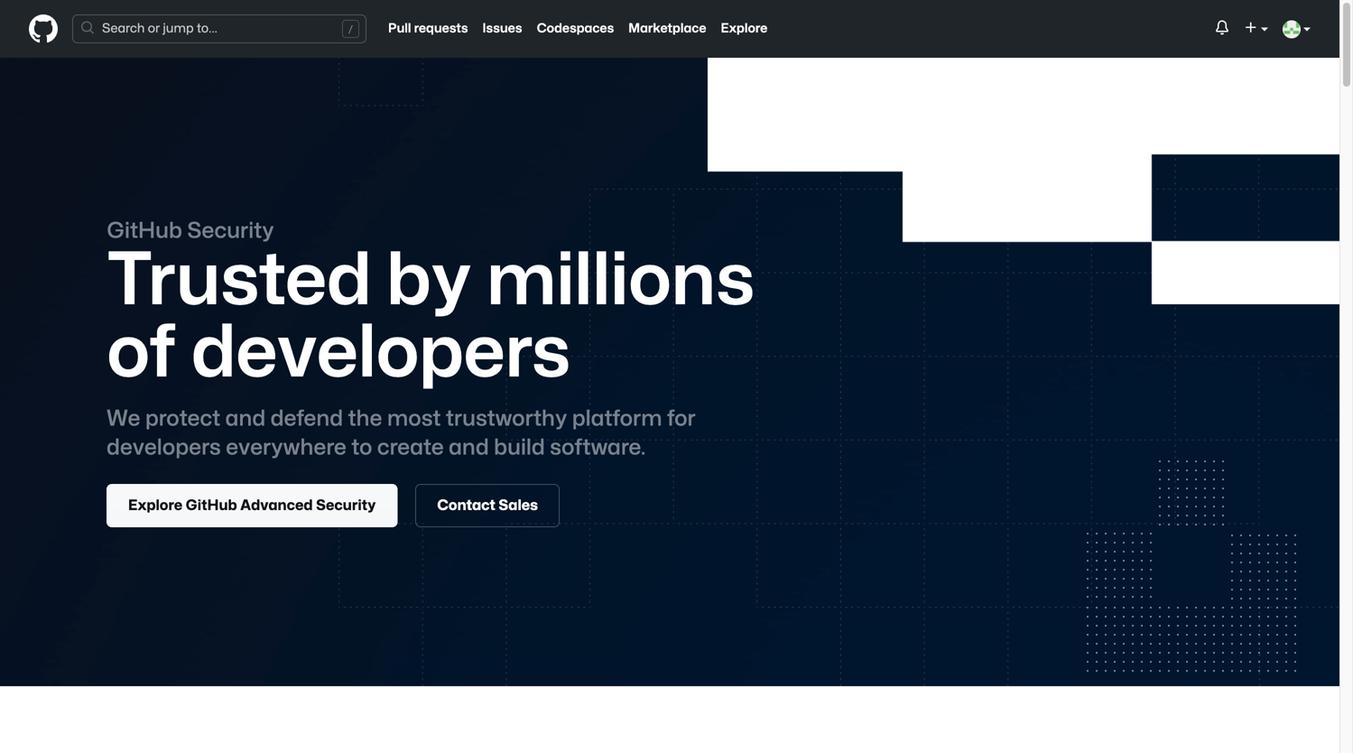 Task type: locate. For each thing, give the bounding box(es) containing it.
the
[[348, 409, 382, 429]]

@terryturtle85 image
[[1283, 20, 1301, 38]]

explore github advanced security
[[128, 499, 376, 513]]

software.
[[550, 438, 646, 458]]

0 vertical spatial explore
[[721, 23, 768, 35]]

0 horizontal spatial github
[[107, 221, 182, 242]]

security inside "github security trusted by millions of developers"
[[187, 221, 274, 242]]

explore link
[[721, 5, 768, 53]]

and
[[225, 409, 266, 429], [449, 438, 489, 458]]

search or jump to... button
[[73, 15, 366, 42]]

contact sales link
[[416, 484, 560, 527]]

security down to
[[316, 499, 376, 513]]

github inside "github security trusted by millions of developers"
[[107, 221, 182, 242]]

request
[[414, 23, 461, 35]]

1 vertical spatial and
[[449, 438, 489, 458]]

homepage image
[[29, 14, 58, 43]]

0 horizontal spatial and
[[225, 409, 266, 429]]

and up "everywhere"
[[225, 409, 266, 429]]

developers
[[191, 319, 571, 389], [107, 438, 221, 458]]

issues link
[[483, 5, 523, 53]]

explore
[[721, 23, 768, 35], [128, 499, 183, 513]]

build
[[494, 438, 545, 458]]

1 vertical spatial explore
[[128, 499, 183, 513]]

by
[[386, 247, 472, 317]]

explore for explore github advanced security
[[128, 499, 183, 513]]

contact
[[437, 499, 496, 513]]

1 vertical spatial developers
[[107, 438, 221, 458]]

pull request s
[[388, 23, 468, 35]]

banner
[[0, 0, 1340, 58]]

issues
[[483, 23, 523, 35]]

0 horizontal spatial explore
[[128, 499, 183, 513]]

explore github advanced security link
[[107, 484, 398, 527]]

trusted
[[107, 247, 371, 317]]

codespaces link
[[537, 5, 614, 53]]

developers inside "github security trusted by millions of developers"
[[191, 319, 571, 389]]

most
[[387, 409, 441, 429]]

trustworthy
[[446, 409, 568, 429]]

s
[[461, 23, 468, 35]]

banner containing search or jump to...
[[0, 0, 1340, 58]]

to...
[[197, 23, 218, 35]]

0 vertical spatial github
[[107, 221, 182, 242]]

0 vertical spatial and
[[225, 409, 266, 429]]

github
[[107, 221, 182, 242], [186, 499, 237, 513]]

0 vertical spatial security
[[187, 221, 274, 242]]

1 vertical spatial security
[[316, 499, 376, 513]]

explore inside global element
[[721, 23, 768, 35]]

developers up the
[[191, 319, 571, 389]]

and down trustworthy
[[449, 438, 489, 458]]

you have no unread notifications image
[[1216, 20, 1230, 35]]

we
[[107, 409, 140, 429]]

security up trusted
[[187, 221, 274, 242]]

0 horizontal spatial security
[[187, 221, 274, 242]]

0 vertical spatial developers
[[191, 319, 571, 389]]

codespaces
[[537, 23, 614, 35]]

marketplace
[[629, 23, 707, 35]]

1 horizontal spatial explore
[[721, 23, 768, 35]]

advanced
[[240, 499, 313, 513]]

1 horizontal spatial and
[[449, 438, 489, 458]]

1 horizontal spatial security
[[316, 499, 376, 513]]

1 horizontal spatial github
[[186, 499, 237, 513]]

everywhere
[[226, 438, 347, 458]]

defend
[[271, 409, 343, 429]]

developers down 'protect'
[[107, 438, 221, 458]]

security
[[187, 221, 274, 242], [316, 499, 376, 513]]



Task type: vqa. For each thing, say whether or not it's contained in the screenshot.
trustworthy on the bottom
yes



Task type: describe. For each thing, give the bounding box(es) containing it.
of
[[107, 319, 176, 389]]

pull
[[388, 23, 411, 35]]

platform
[[572, 409, 663, 429]]

global element
[[388, 5, 783, 53]]

jump
[[163, 23, 194, 35]]

protect
[[145, 409, 221, 429]]

create
[[377, 438, 444, 458]]

contact sales
[[437, 499, 538, 513]]

marketplace link
[[629, 5, 707, 53]]

1 vertical spatial github
[[186, 499, 237, 513]]

we protect and defend the most trustworthy platform for developers everywhere to create and build software.
[[107, 409, 696, 458]]

github security trusted by millions of developers
[[107, 221, 755, 389]]

explore for explore
[[721, 23, 768, 35]]

search
[[102, 23, 145, 35]]

for
[[668, 409, 696, 429]]

plus image
[[1245, 20, 1259, 35]]

or
[[148, 23, 160, 35]]

search or jump to...
[[102, 23, 218, 35]]

to
[[352, 438, 373, 458]]

developers inside 'we protect and defend the most trustworthy platform for developers everywhere to create and build software.'
[[107, 438, 221, 458]]

search image
[[80, 20, 95, 35]]

millions
[[487, 247, 755, 317]]

sales
[[499, 499, 538, 513]]



